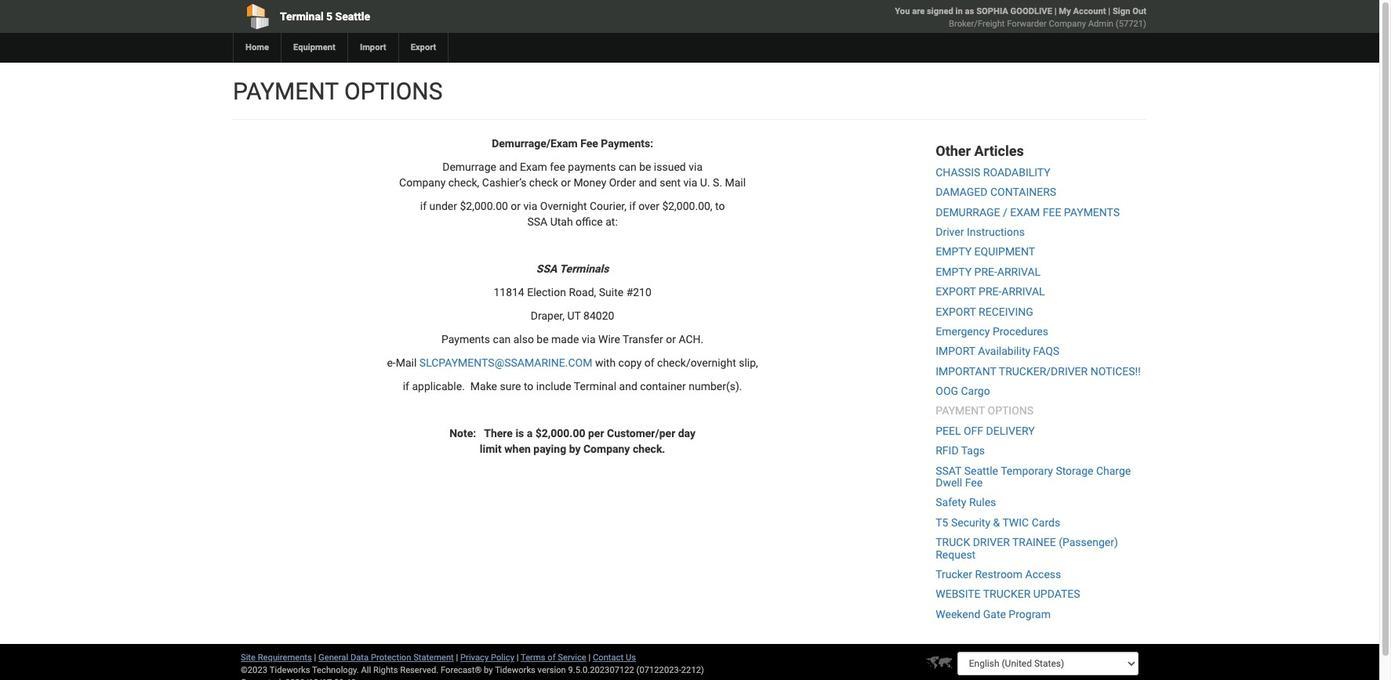 Task type: describe. For each thing, give the bounding box(es) containing it.
articles
[[974, 143, 1024, 159]]

equipment link
[[281, 33, 347, 63]]

also
[[513, 333, 534, 346]]

2 vertical spatial or
[[666, 333, 676, 346]]

| left the general
[[314, 653, 316, 664]]

options inside other articles chassis roadability damaged containers demurrage / exam fee payments driver instructions empty equipment empty pre-arrival export pre-arrival export receiving emergency procedures import availability faqs important trucker/driver notices!! oog cargo payment options peel off delivery rfid tags ssat seattle temporary storage charge dwell fee safety rules t5 security & twic cards truck driver trainee (passenger) request trucker restroom access website trucker updates weekend gate program
[[988, 405, 1034, 418]]

container
[[640, 380, 686, 393]]

issued
[[654, 161, 686, 173]]

0 horizontal spatial payment
[[233, 78, 339, 105]]

forecast®
[[441, 666, 482, 676]]

(07122023-
[[636, 666, 681, 676]]

version
[[538, 666, 566, 676]]

/
[[1003, 206, 1008, 218]]

$2,000.00 inside note:   there is a $2,000.00 per customer/per day limit when paying by company check.
[[535, 427, 585, 440]]

sophia
[[976, 6, 1008, 16]]

mail inside demurrage and exam fee payments can be issued via company check, cashier's check or money order and sent via u. s. mail
[[725, 176, 746, 189]]

slcpayments@ssamarine.com link
[[419, 357, 592, 369]]

0 horizontal spatial mail
[[396, 357, 417, 369]]

demurrage
[[443, 161, 496, 173]]

important trucker/driver notices!! link
[[936, 365, 1141, 378]]

charge
[[1096, 465, 1131, 477]]

(passenger)
[[1059, 537, 1118, 549]]

there
[[484, 427, 513, 440]]

signed
[[927, 6, 953, 16]]

day
[[678, 427, 696, 440]]

faqs
[[1033, 345, 1060, 358]]

0 vertical spatial and
[[499, 161, 517, 173]]

import
[[936, 345, 976, 358]]

you are signed in as sophia goodlive | my account | sign out broker/freight forwarder company admin (57721)
[[895, 6, 1147, 29]]

paying
[[534, 443, 566, 456]]

rights
[[373, 666, 398, 676]]

can inside demurrage and exam fee payments can be issued via company check, cashier's check or money order and sent via u. s. mail
[[619, 161, 637, 173]]

protection
[[371, 653, 411, 664]]

©2023 tideworks
[[241, 666, 310, 676]]

e-mail slcpayments@ssamarine.com with copy of check/overnight slip,
[[387, 357, 758, 369]]

gate
[[983, 608, 1006, 621]]

under
[[429, 200, 457, 213]]

cargo
[[961, 385, 990, 398]]

company inside you are signed in as sophia goodlive | my account | sign out broker/freight forwarder company admin (57721)
[[1049, 19, 1086, 29]]

&
[[993, 517, 1000, 529]]

home link
[[233, 33, 281, 63]]

wire
[[598, 333, 620, 346]]

terms of service link
[[521, 653, 586, 664]]

peel
[[936, 425, 961, 438]]

| left my
[[1055, 6, 1057, 16]]

payments:
[[601, 137, 653, 150]]

when
[[504, 443, 531, 456]]

2 vertical spatial and
[[619, 380, 637, 393]]

policy
[[491, 653, 514, 664]]

export link
[[398, 33, 448, 63]]

ach.
[[679, 333, 704, 346]]

exam
[[1010, 206, 1040, 218]]

demurrage
[[936, 206, 1000, 218]]

1 vertical spatial be
[[537, 333, 549, 346]]

payments
[[1064, 206, 1120, 218]]

goodlive
[[1011, 6, 1052, 16]]

payments
[[442, 333, 490, 346]]

if applicable.  make sure to include terminal and container number(s).
[[403, 380, 742, 393]]

privacy policy link
[[460, 653, 514, 664]]

seattle inside other articles chassis roadability damaged containers demurrage / exam fee payments driver instructions empty equipment empty pre-arrival export pre-arrival export receiving emergency procedures import availability faqs important trucker/driver notices!! oog cargo payment options peel off delivery rfid tags ssat seattle temporary storage charge dwell fee safety rules t5 security & twic cards truck driver trainee (passenger) request trucker restroom access website trucker updates weekend gate program
[[964, 465, 998, 477]]

emergency procedures link
[[936, 325, 1048, 338]]

transfer
[[623, 333, 663, 346]]

2 empty from the top
[[936, 266, 972, 278]]

terminals
[[560, 263, 609, 275]]

by inside note:   there is a $2,000.00 per customer/per day limit when paying by company check.
[[569, 443, 581, 456]]

website
[[936, 588, 981, 601]]

emergency
[[936, 325, 990, 338]]

updates
[[1033, 588, 1080, 601]]

ssat
[[936, 465, 962, 477]]

company inside note:   there is a $2,000.00 per customer/per day limit when paying by company check.
[[583, 443, 630, 456]]

damaged
[[936, 186, 988, 199]]

1 vertical spatial ssa
[[536, 263, 557, 275]]

peel off delivery link
[[936, 425, 1035, 438]]

money
[[574, 176, 606, 189]]

other articles chassis roadability damaged containers demurrage / exam fee payments driver instructions empty equipment empty pre-arrival export pre-arrival export receiving emergency procedures import availability faqs important trucker/driver notices!! oog cargo payment options peel off delivery rfid tags ssat seattle temporary storage charge dwell fee safety rules t5 security & twic cards truck driver trainee (passenger) request trucker restroom access website trucker updates weekend gate program
[[936, 143, 1141, 621]]

site requirements | general data protection statement | privacy policy | terms of service | contact us ©2023 tideworks technology. all rights reserved. forecast® by tideworks version 9.5.0.202307122 (07122023-2212)
[[241, 653, 704, 676]]

trucker restroom access link
[[936, 569, 1061, 581]]

11814
[[494, 286, 524, 299]]

0 vertical spatial of
[[644, 357, 655, 369]]

weekend gate program link
[[936, 608, 1051, 621]]

safety
[[936, 497, 967, 509]]

general
[[318, 653, 348, 664]]

rfid
[[936, 445, 959, 457]]

or inside if under $2,000.00 or via overnight courier, if over $2,000.00, to ssa utah office at:
[[511, 200, 521, 213]]

important
[[936, 365, 996, 378]]

sign out link
[[1113, 6, 1147, 16]]

technology.
[[312, 666, 359, 676]]

chassis
[[936, 166, 981, 179]]

temporary
[[1001, 465, 1053, 477]]

or inside demurrage and exam fee payments can be issued via company check, cashier's check or money order and sent via u. s. mail
[[561, 176, 571, 189]]

cards
[[1032, 517, 1060, 529]]

notices!!
[[1091, 365, 1141, 378]]

1 vertical spatial pre-
[[979, 286, 1002, 298]]

| left sign
[[1108, 6, 1111, 16]]

note:   there is a $2,000.00 per customer/per day limit when paying by company check.
[[450, 427, 696, 456]]

terminal 5 seattle link
[[233, 0, 600, 33]]

suite
[[599, 286, 624, 299]]

u.
[[700, 176, 710, 189]]

cashier's
[[482, 176, 527, 189]]

my
[[1059, 6, 1071, 16]]

export pre-arrival link
[[936, 286, 1045, 298]]

restroom
[[975, 569, 1023, 581]]



Task type: locate. For each thing, give the bounding box(es) containing it.
1 vertical spatial empty
[[936, 266, 972, 278]]

ssa left utah
[[527, 216, 548, 228]]

by right paying
[[569, 443, 581, 456]]

receiving
[[979, 305, 1033, 318]]

ssa terminals
[[536, 263, 609, 275]]

0 vertical spatial terminal
[[280, 10, 324, 23]]

by inside site requirements | general data protection statement | privacy policy | terms of service | contact us ©2023 tideworks technology. all rights reserved. forecast® by tideworks version 9.5.0.202307122 (07122023-2212)
[[484, 666, 493, 676]]

company inside demurrage and exam fee payments can be issued via company check, cashier's check or money order and sent via u. s. mail
[[399, 176, 446, 189]]

$2,000.00 inside if under $2,000.00 or via overnight courier, if over $2,000.00, to ssa utah office at:
[[460, 200, 508, 213]]

0 vertical spatial fee
[[580, 137, 598, 150]]

0 vertical spatial arrival
[[997, 266, 1041, 278]]

rules
[[969, 497, 996, 509]]

0 vertical spatial or
[[561, 176, 571, 189]]

empty equipment link
[[936, 246, 1035, 258]]

0 vertical spatial mail
[[725, 176, 746, 189]]

ssat seattle temporary storage charge dwell fee link
[[936, 465, 1131, 489]]

1 horizontal spatial can
[[619, 161, 637, 173]]

of up version
[[548, 653, 556, 664]]

contact us link
[[593, 653, 636, 664]]

if left under
[[420, 200, 427, 213]]

site
[[241, 653, 256, 664]]

account
[[1073, 6, 1106, 16]]

terminal left the 5
[[280, 10, 324, 23]]

in
[[956, 6, 963, 16]]

utah
[[550, 216, 573, 228]]

storage
[[1056, 465, 1094, 477]]

1 horizontal spatial terminal
[[574, 380, 616, 393]]

arrival up receiving
[[1002, 286, 1045, 298]]

$2,000.00 up paying
[[535, 427, 585, 440]]

forwarder
[[1007, 19, 1047, 29]]

driver
[[936, 226, 964, 238]]

1 vertical spatial and
[[639, 176, 657, 189]]

fee inside other articles chassis roadability damaged containers demurrage / exam fee payments driver instructions empty equipment empty pre-arrival export pre-arrival export receiving emergency procedures import availability faqs important trucker/driver notices!! oog cargo payment options peel off delivery rfid tags ssat seattle temporary storage charge dwell fee safety rules t5 security & twic cards truck driver trainee (passenger) request trucker restroom access website trucker updates weekend gate program
[[965, 477, 983, 489]]

via down 'check'
[[524, 200, 537, 213]]

or down cashier's
[[511, 200, 521, 213]]

| up forecast®
[[456, 653, 458, 664]]

payments can also be made via wire transfer or ach.
[[442, 333, 704, 346]]

0 vertical spatial pre-
[[974, 266, 997, 278]]

weekend
[[936, 608, 981, 621]]

if left make
[[403, 380, 409, 393]]

containers
[[990, 186, 1056, 199]]

empty down driver
[[936, 246, 972, 258]]

twic
[[1003, 517, 1029, 529]]

$2,000.00,
[[662, 200, 713, 213]]

my account link
[[1059, 6, 1106, 16]]

payment down 'oog cargo' link
[[936, 405, 985, 418]]

0 horizontal spatial $2,000.00
[[460, 200, 508, 213]]

via left wire
[[582, 333, 596, 346]]

and left sent
[[639, 176, 657, 189]]

empty down empty equipment "link" in the top right of the page
[[936, 266, 972, 278]]

1 horizontal spatial company
[[583, 443, 630, 456]]

options down import link at the left
[[344, 78, 443, 105]]

0 vertical spatial options
[[344, 78, 443, 105]]

0 horizontal spatial terminal
[[280, 10, 324, 23]]

company down per
[[583, 443, 630, 456]]

1 horizontal spatial if
[[420, 200, 427, 213]]

be left issued
[[639, 161, 651, 173]]

2212)
[[681, 666, 704, 676]]

1 vertical spatial to
[[524, 380, 534, 393]]

empty pre-arrival link
[[936, 266, 1041, 278]]

1 horizontal spatial by
[[569, 443, 581, 456]]

trucker
[[936, 569, 972, 581]]

arrival down equipment
[[997, 266, 1041, 278]]

0 horizontal spatial if
[[403, 380, 409, 393]]

or
[[561, 176, 571, 189], [511, 200, 521, 213], [666, 333, 676, 346]]

of right copy
[[644, 357, 655, 369]]

0 vertical spatial payment
[[233, 78, 339, 105]]

tags
[[961, 445, 985, 457]]

payments
[[568, 161, 616, 173]]

0 horizontal spatial of
[[548, 653, 556, 664]]

you
[[895, 6, 910, 16]]

at:
[[606, 216, 618, 228]]

1 vertical spatial terminal
[[574, 380, 616, 393]]

1 vertical spatial arrival
[[1002, 286, 1045, 298]]

equipment
[[974, 246, 1035, 258]]

home
[[245, 42, 269, 53]]

1 horizontal spatial $2,000.00
[[535, 427, 585, 440]]

arrival
[[997, 266, 1041, 278], [1002, 286, 1045, 298]]

access
[[1025, 569, 1061, 581]]

ssa up election
[[536, 263, 557, 275]]

of inside site requirements | general data protection statement | privacy policy | terms of service | contact us ©2023 tideworks technology. all rights reserved. forecast® by tideworks version 9.5.0.202307122 (07122023-2212)
[[548, 653, 556, 664]]

1 vertical spatial can
[[493, 333, 511, 346]]

if for if under $2,000.00 or via overnight courier, if over $2,000.00, to ssa utah office at:
[[420, 200, 427, 213]]

or left ach.
[[666, 333, 676, 346]]

2 vertical spatial company
[[583, 443, 630, 456]]

| up tideworks at the bottom left
[[517, 653, 519, 664]]

company down my
[[1049, 19, 1086, 29]]

site requirements link
[[241, 653, 312, 664]]

1 horizontal spatial payment
[[936, 405, 985, 418]]

by
[[569, 443, 581, 456], [484, 666, 493, 676]]

0 horizontal spatial by
[[484, 666, 493, 676]]

1 horizontal spatial to
[[715, 200, 725, 213]]

0 vertical spatial to
[[715, 200, 725, 213]]

pre- down empty equipment "link" in the top right of the page
[[974, 266, 997, 278]]

via inside if under $2,000.00 or via overnight courier, if over $2,000.00, to ssa utah office at:
[[524, 200, 537, 213]]

0 vertical spatial be
[[639, 161, 651, 173]]

0 vertical spatial export
[[936, 286, 976, 298]]

1 horizontal spatial mail
[[725, 176, 746, 189]]

1 horizontal spatial fee
[[965, 477, 983, 489]]

| up 9.5.0.202307122
[[589, 653, 591, 664]]

1 vertical spatial by
[[484, 666, 493, 676]]

2 horizontal spatial if
[[629, 200, 636, 213]]

seattle right the 5
[[335, 10, 370, 23]]

tideworks
[[495, 666, 536, 676]]

0 vertical spatial ssa
[[527, 216, 548, 228]]

fee
[[1043, 206, 1061, 218]]

election
[[527, 286, 566, 299]]

be inside demurrage and exam fee payments can be issued via company check, cashier's check or money order and sent via u. s. mail
[[639, 161, 651, 173]]

service
[[558, 653, 586, 664]]

check,
[[448, 176, 479, 189]]

seattle down tags
[[964, 465, 998, 477]]

2 horizontal spatial and
[[639, 176, 657, 189]]

0 horizontal spatial be
[[537, 333, 549, 346]]

2 export from the top
[[936, 305, 976, 318]]

payment
[[233, 78, 339, 105], [936, 405, 985, 418]]

if left over
[[629, 200, 636, 213]]

include
[[536, 380, 571, 393]]

0 vertical spatial can
[[619, 161, 637, 173]]

0 vertical spatial $2,000.00
[[460, 200, 508, 213]]

can up order
[[619, 161, 637, 173]]

payment inside other articles chassis roadability damaged containers demurrage / exam fee payments driver instructions empty equipment empty pre-arrival export pre-arrival export receiving emergency procedures import availability faqs important trucker/driver notices!! oog cargo payment options peel off delivery rfid tags ssat seattle temporary storage charge dwell fee safety rules t5 security & twic cards truck driver trainee (passenger) request trucker restroom access website trucker updates weekend gate program
[[936, 405, 985, 418]]

pre-
[[974, 266, 997, 278], [979, 286, 1002, 298]]

company up under
[[399, 176, 446, 189]]

export
[[411, 42, 436, 53]]

0 vertical spatial seattle
[[335, 10, 370, 23]]

1 horizontal spatial or
[[561, 176, 571, 189]]

or down fee
[[561, 176, 571, 189]]

payment down equipment link
[[233, 78, 339, 105]]

1 horizontal spatial seattle
[[964, 465, 998, 477]]

mail
[[725, 176, 746, 189], [396, 357, 417, 369]]

0 horizontal spatial to
[[524, 380, 534, 393]]

fee up safety rules link
[[965, 477, 983, 489]]

1 horizontal spatial of
[[644, 357, 655, 369]]

and up cashier's
[[499, 161, 517, 173]]

dwell
[[936, 477, 962, 489]]

0 vertical spatial empty
[[936, 246, 972, 258]]

by down privacy policy link
[[484, 666, 493, 676]]

0 horizontal spatial can
[[493, 333, 511, 346]]

can left also
[[493, 333, 511, 346]]

s.
[[713, 176, 722, 189]]

terminal down with
[[574, 380, 616, 393]]

1 vertical spatial mail
[[396, 357, 417, 369]]

via
[[689, 161, 703, 173], [684, 176, 697, 189], [524, 200, 537, 213], [582, 333, 596, 346]]

1 empty from the top
[[936, 246, 972, 258]]

1 horizontal spatial options
[[988, 405, 1034, 418]]

program
[[1009, 608, 1051, 621]]

as
[[965, 6, 974, 16]]

if
[[420, 200, 427, 213], [629, 200, 636, 213], [403, 380, 409, 393]]

terminal
[[280, 10, 324, 23], [574, 380, 616, 393]]

terms
[[521, 653, 545, 664]]

payment options
[[233, 78, 443, 105]]

t5
[[936, 517, 949, 529]]

0 horizontal spatial company
[[399, 176, 446, 189]]

road,
[[569, 286, 596, 299]]

0 horizontal spatial seattle
[[335, 10, 370, 23]]

0 horizontal spatial and
[[499, 161, 517, 173]]

instructions
[[967, 226, 1025, 238]]

via left "u."
[[684, 176, 697, 189]]

order
[[609, 176, 636, 189]]

sent
[[660, 176, 681, 189]]

other
[[936, 143, 971, 159]]

availability
[[978, 345, 1031, 358]]

ssa inside if under $2,000.00 or via overnight courier, if over $2,000.00, to ssa utah office at:
[[527, 216, 548, 228]]

check.
[[633, 443, 665, 456]]

be
[[639, 161, 651, 173], [537, 333, 549, 346]]

2 horizontal spatial or
[[666, 333, 676, 346]]

1 vertical spatial $2,000.00
[[535, 427, 585, 440]]

0 vertical spatial company
[[1049, 19, 1086, 29]]

1 vertical spatial fee
[[965, 477, 983, 489]]

$2,000.00 down check,
[[460, 200, 508, 213]]

0 horizontal spatial options
[[344, 78, 443, 105]]

seattle inside terminal 5 seattle "link"
[[335, 10, 370, 23]]

export up 'emergency'
[[936, 305, 976, 318]]

statement
[[413, 653, 454, 664]]

admin
[[1088, 19, 1114, 29]]

0 vertical spatial by
[[569, 443, 581, 456]]

if for if applicable.  make sure to include terminal and container number(s).
[[403, 380, 409, 393]]

fee
[[550, 161, 565, 173]]

chassis roadability link
[[936, 166, 1051, 179]]

via up "u."
[[689, 161, 703, 173]]

terminal inside terminal 5 seattle "link"
[[280, 10, 324, 23]]

out
[[1133, 6, 1147, 16]]

seattle
[[335, 10, 370, 23], [964, 465, 998, 477]]

can
[[619, 161, 637, 173], [493, 333, 511, 346]]

demurrage / exam fee payments link
[[936, 206, 1120, 218]]

1 vertical spatial or
[[511, 200, 521, 213]]

ssa
[[527, 216, 548, 228], [536, 263, 557, 275]]

rfid tags link
[[936, 445, 985, 457]]

over
[[639, 200, 659, 213]]

security
[[951, 517, 991, 529]]

courier,
[[590, 200, 627, 213]]

1 vertical spatial company
[[399, 176, 446, 189]]

to inside if under $2,000.00 or via overnight courier, if over $2,000.00, to ssa utah office at:
[[715, 200, 725, 213]]

data
[[350, 653, 369, 664]]

office
[[576, 216, 603, 228]]

1 vertical spatial export
[[936, 305, 976, 318]]

1 vertical spatial options
[[988, 405, 1034, 418]]

pre- down empty pre-arrival link
[[979, 286, 1002, 298]]

contact
[[593, 653, 624, 664]]

delivery
[[986, 425, 1035, 438]]

#210
[[626, 286, 652, 299]]

roadability
[[983, 166, 1051, 179]]

1 horizontal spatial be
[[639, 161, 651, 173]]

trucker
[[983, 588, 1031, 601]]

1 vertical spatial of
[[548, 653, 556, 664]]

and down copy
[[619, 380, 637, 393]]

|
[[1055, 6, 1057, 16], [1108, 6, 1111, 16], [314, 653, 316, 664], [456, 653, 458, 664], [517, 653, 519, 664], [589, 653, 591, 664]]

be right also
[[537, 333, 549, 346]]

1 vertical spatial seattle
[[964, 465, 998, 477]]

fee up the payments
[[580, 137, 598, 150]]

1 export from the top
[[936, 286, 976, 298]]

demurrage/exam fee payments:
[[492, 137, 653, 150]]

2 horizontal spatial company
[[1049, 19, 1086, 29]]

to right sure
[[524, 380, 534, 393]]

1 horizontal spatial and
[[619, 380, 637, 393]]

0 horizontal spatial or
[[511, 200, 521, 213]]

0 horizontal spatial fee
[[580, 137, 598, 150]]

to down s.
[[715, 200, 725, 213]]

1 vertical spatial payment
[[936, 405, 985, 418]]

export up export receiving link
[[936, 286, 976, 298]]

options up delivery
[[988, 405, 1034, 418]]



Task type: vqa. For each thing, say whether or not it's contained in the screenshot.
AVAILABLE
no



